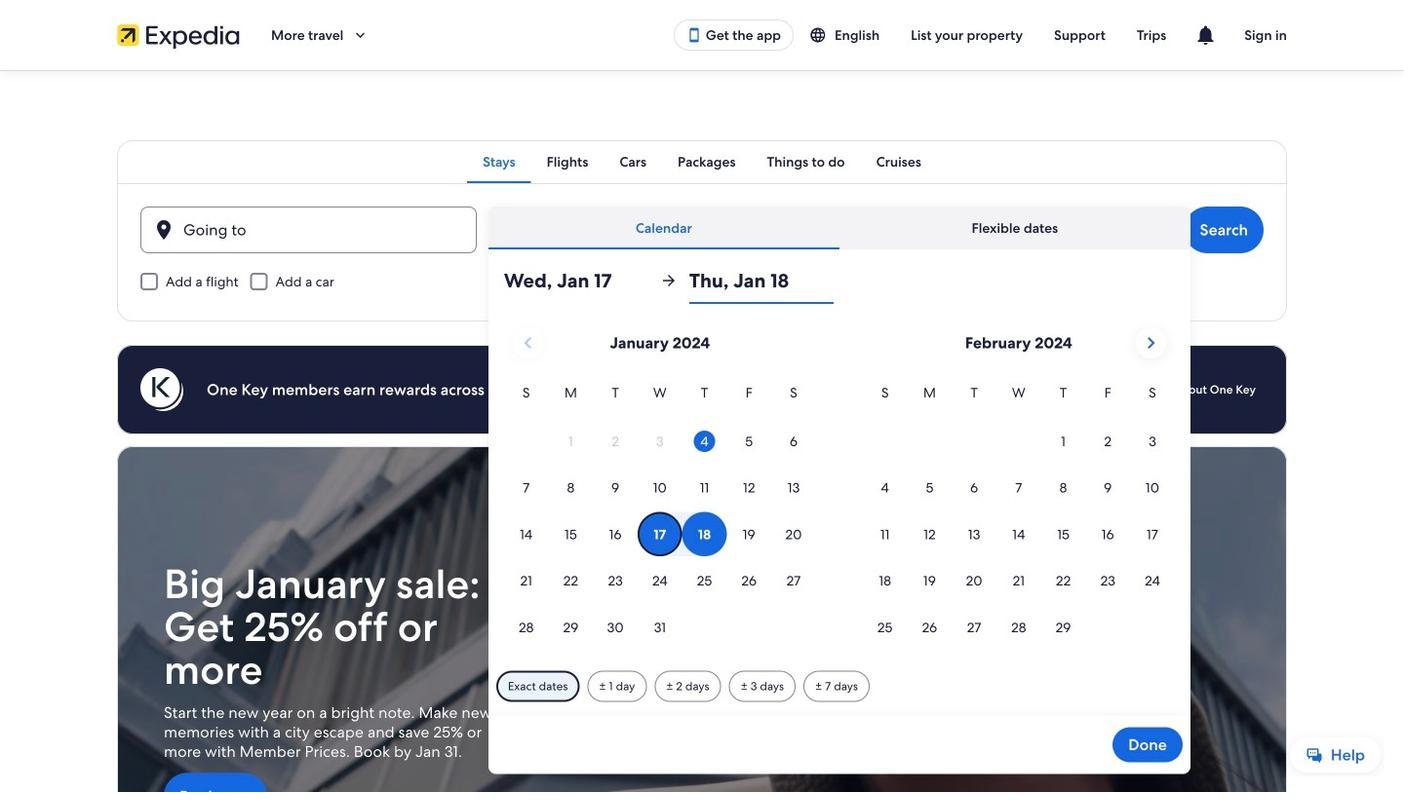 Task type: describe. For each thing, give the bounding box(es) containing it.
next month image
[[1139, 332, 1163, 355]]

communication center icon image
[[1194, 23, 1218, 47]]

january 2024 element
[[504, 382, 816, 652]]



Task type: vqa. For each thing, say whether or not it's contained in the screenshot.
first the Stays icon from right
no



Task type: locate. For each thing, give the bounding box(es) containing it.
directional image
[[660, 272, 678, 290]]

expedia logo image
[[117, 21, 240, 49]]

0 vertical spatial tab list
[[117, 140, 1287, 183]]

1 vertical spatial tab list
[[489, 207, 1191, 250]]

small image
[[810, 26, 835, 44]]

tab list
[[117, 140, 1287, 183], [489, 207, 1191, 250]]

application
[[504, 320, 1175, 652]]

february 2024 element
[[863, 382, 1175, 652]]

download the app button image
[[686, 27, 702, 43]]

travel sale activities deals image
[[117, 447, 1287, 793]]

today element
[[694, 431, 715, 452]]

previous month image
[[516, 332, 540, 355]]

more travel image
[[351, 26, 369, 44]]

main content
[[0, 70, 1405, 793]]



